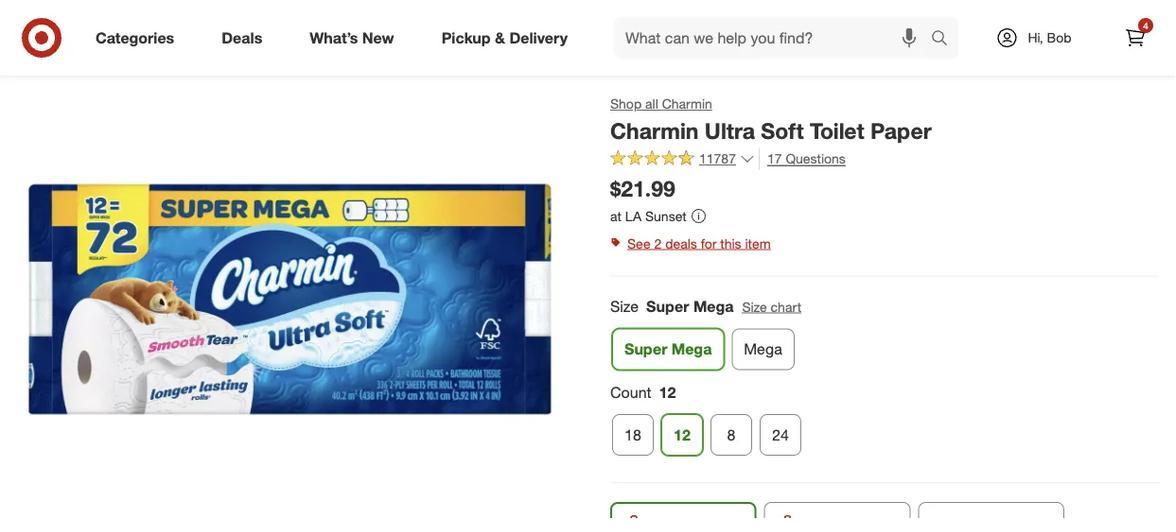 Task type: locate. For each thing, give the bounding box(es) containing it.
mega down size chart button
[[744, 340, 783, 359]]

all
[[646, 96, 659, 112]]

24
[[773, 426, 789, 445]]

12
[[659, 383, 676, 402], [674, 426, 691, 445]]

mega
[[694, 297, 734, 316], [672, 340, 712, 359], [744, 340, 783, 359]]

size chart button
[[742, 297, 803, 317]]

size left chart
[[743, 298, 768, 315]]

0 vertical spatial group
[[609, 296, 1161, 378]]

pickup & delivery link
[[426, 17, 592, 59]]

super mega link
[[613, 329, 725, 370]]

12 link
[[662, 415, 703, 456]]

$21.99
[[611, 176, 676, 202]]

super mega
[[625, 340, 712, 359]]

0 vertical spatial charmin
[[662, 96, 713, 112]]

categories link
[[80, 17, 198, 59]]

2 group from the top
[[609, 382, 1161, 464]]

0 vertical spatial 12
[[659, 383, 676, 402]]

super up count 12
[[625, 340, 668, 359]]

size
[[611, 297, 639, 316], [743, 298, 768, 315]]

this
[[721, 235, 742, 252]]

1 vertical spatial 12
[[674, 426, 691, 445]]

size up super mega
[[611, 297, 639, 316]]

0 vertical spatial super
[[647, 297, 690, 316]]

sunset
[[646, 208, 687, 224]]

paper
[[871, 117, 932, 144]]

new
[[362, 28, 394, 47]]

pickup & delivery
[[442, 28, 568, 47]]

1 vertical spatial charmin
[[611, 117, 699, 144]]

24 link
[[760, 415, 802, 456]]

deals link
[[206, 17, 286, 59]]

charmin
[[662, 96, 713, 112], [611, 117, 699, 144]]

la
[[626, 208, 642, 224]]

deals
[[222, 28, 262, 47]]

12 right count
[[659, 383, 676, 402]]

11787
[[700, 151, 736, 167]]

1 group from the top
[[609, 296, 1161, 378]]

charmin down all on the top
[[611, 117, 699, 144]]

size super mega size chart
[[611, 297, 802, 316]]

search
[[923, 30, 969, 49]]

super up super mega
[[647, 297, 690, 316]]

super
[[647, 297, 690, 316], [625, 340, 668, 359]]

questions
[[786, 151, 846, 167]]

1 vertical spatial group
[[609, 382, 1161, 464]]

group containing size
[[609, 296, 1161, 378]]

8 link
[[711, 415, 753, 456]]

17
[[768, 151, 782, 167]]

4 link
[[1115, 17, 1157, 59]]

charmin right all on the top
[[662, 96, 713, 112]]

for
[[701, 235, 717, 252]]

1 horizontal spatial size
[[743, 298, 768, 315]]

see 2 deals for this item
[[628, 235, 771, 252]]

size inside size super mega size chart
[[743, 298, 768, 315]]

shop all charmin charmin ultra soft toilet paper
[[611, 96, 932, 144]]

group
[[609, 296, 1161, 378], [609, 382, 1161, 464]]

at
[[611, 208, 622, 224]]

pickup
[[442, 28, 491, 47]]

what's new
[[310, 28, 394, 47]]

12 left 8 at the right of page
[[674, 426, 691, 445]]

11787 link
[[611, 148, 755, 172]]



Task type: describe. For each thing, give the bounding box(es) containing it.
count 12
[[611, 383, 676, 402]]

shop
[[611, 96, 642, 112]]

chart
[[771, 298, 802, 315]]

deals
[[666, 235, 698, 252]]

ultra
[[705, 117, 755, 144]]

mega left size chart button
[[694, 297, 734, 316]]

toilet
[[810, 117, 865, 144]]

what's
[[310, 28, 358, 47]]

at la sunset
[[611, 208, 687, 224]]

2
[[655, 235, 662, 252]]

hi,
[[1029, 29, 1044, 46]]

search button
[[923, 17, 969, 62]]

categories
[[96, 28, 174, 47]]

4
[[1144, 19, 1149, 31]]

what's new link
[[294, 17, 418, 59]]

group containing count
[[609, 382, 1161, 464]]

hi, bob
[[1029, 29, 1072, 46]]

0 horizontal spatial size
[[611, 297, 639, 316]]

charmin ultra soft toilet paper, 1 of 13 image
[[15, 25, 565, 520]]

What can we help you find? suggestions appear below search field
[[614, 17, 936, 59]]

see
[[628, 235, 651, 252]]

17 questions link
[[759, 148, 846, 170]]

&
[[495, 28, 506, 47]]

bob
[[1048, 29, 1072, 46]]

count
[[611, 383, 652, 402]]

see 2 deals for this item link
[[611, 230, 1161, 257]]

item
[[745, 235, 771, 252]]

18
[[625, 426, 642, 445]]

soft
[[761, 117, 804, 144]]

1 vertical spatial super
[[625, 340, 668, 359]]

mega link
[[732, 329, 795, 370]]

mega down size super mega size chart
[[672, 340, 712, 359]]

17 questions
[[768, 151, 846, 167]]

18 link
[[613, 415, 654, 456]]

8
[[728, 426, 736, 445]]

delivery
[[510, 28, 568, 47]]



Task type: vqa. For each thing, say whether or not it's contained in the screenshot.
11787 link
yes



